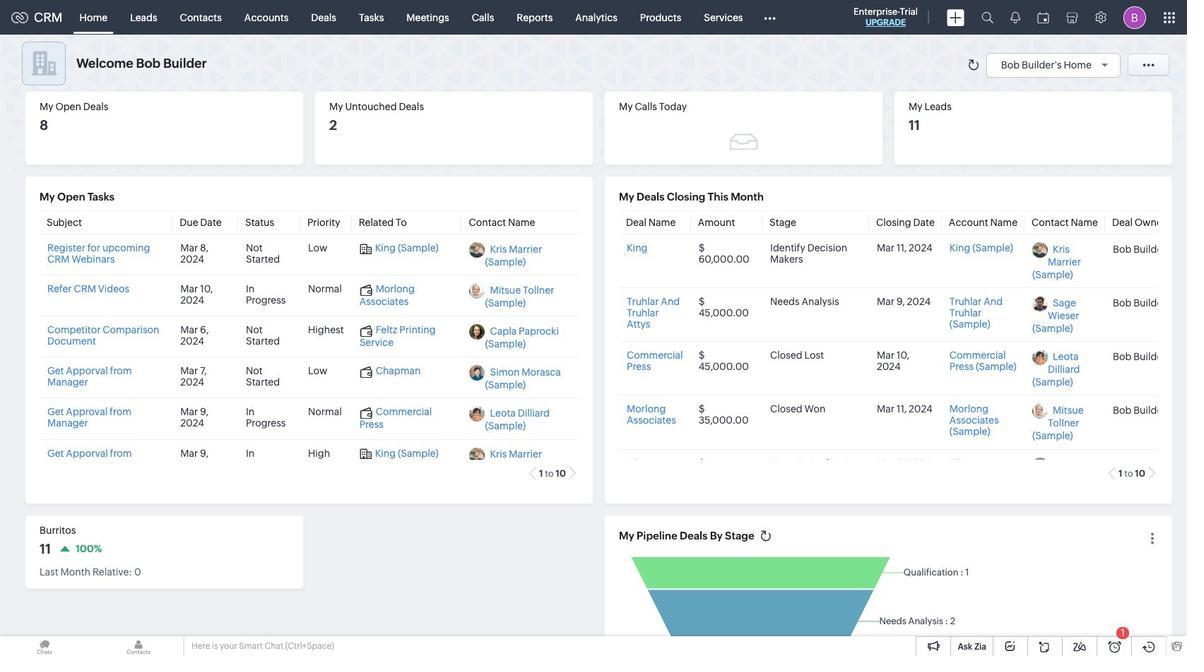 Task type: describe. For each thing, give the bounding box(es) containing it.
create menu image
[[947, 9, 965, 26]]

logo image
[[11, 12, 28, 23]]

contacts image
[[94, 637, 183, 657]]

chats image
[[0, 637, 89, 657]]

Other Modules field
[[754, 6, 785, 29]]



Task type: locate. For each thing, give the bounding box(es) containing it.
create menu element
[[939, 0, 973, 34]]

search image
[[982, 11, 994, 23]]

calendar image
[[1037, 12, 1049, 23]]

signals element
[[1002, 0, 1029, 35]]

profile element
[[1115, 0, 1155, 34]]

profile image
[[1124, 6, 1146, 29]]

search element
[[973, 0, 1002, 35]]

signals image
[[1011, 11, 1020, 23]]



Task type: vqa. For each thing, say whether or not it's contained in the screenshot.
Chats image
yes



